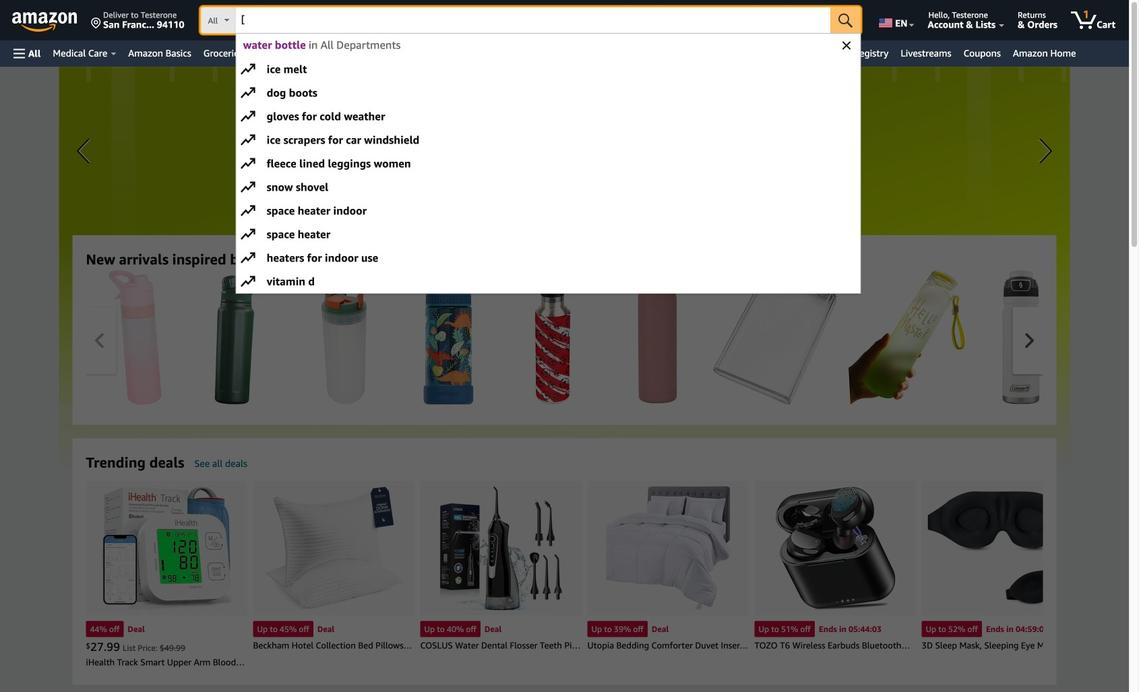 Task type: describe. For each thing, give the bounding box(es) containing it.
flat water bottle, 350ml/420ml book drink water bottle, bpa free water flask, leak proof water container, portable paper... image
[[713, 270, 842, 405]]

3d sleep mask, sleeping eye mask for women men, contoured cup night blindfold, luxury light blocking eye cover, molded... image
[[927, 491, 1078, 606]]

none submit inside navigation navigation
[[831, 7, 861, 34]]

cool gear sipper water bottle, 16 oz, dino image
[[423, 270, 473, 405]]

amazon image
[[12, 12, 78, 32]]

coleman switch autospout insulated stainless steel water bottle, 24oz, white image
[[1002, 270, 1041, 405]]

coslus water dental flosser teeth pick: portable cordless oral irrigator 300ml rechargeable travel irrigation cleaner... image
[[440, 486, 563, 610]]

soccer water bottle, insulated water bottle 20oz, football stainless steel water bottles with straw, no spill gym water... image
[[535, 270, 571, 405]]

1 list from the top
[[86, 270, 1139, 405]]

tozo t6 wireless earbuds bluetooth 5.3 headphones, ergonomic design in-ear headset, 50hrs playtime with wireless charging... image
[[775, 486, 896, 610]]

watching football is easier with alexa. fire tv. image
[[59, 67, 1070, 471]]

utopia bedding comforter duvet insert - quilted comforter with corner tabs - box stitched down alternative comforter image
[[606, 486, 730, 610]]



Task type: locate. For each thing, give the bounding box(es) containing it.
None search field
[[201, 7, 861, 35]]

bcoath sports water bottle large water bottle hydrate drinking bottle sports bottle gym bottle motivational water bottle... image
[[848, 270, 965, 405]]

nolitoy sports cup water bottles drink bottles cycling riding water bottle water bottle for work drinking water bottle... image
[[321, 270, 367, 405]]

0 vertical spatial list
[[86, 270, 1139, 405]]

750ml large capacity stainless steel small mouth thermos cup engraved handle portable outdoor sports water bottle (dk.pink) image
[[637, 270, 677, 405]]

delete image
[[843, 41, 851, 50]]

beckham hotel collection bed pillows for sleeping… image
[[265, 486, 403, 610]]

navigation navigation
[[0, 0, 1129, 294]]

main content
[[0, 67, 1139, 692]]

None submit
[[831, 7, 861, 34]]

amosfun water cup gallon water bottles beverages bottles one gallon water bottle drinking tumbler water gallon coffee... image
[[108, 270, 161, 405]]

Search Amazon text field
[[236, 7, 831, 33]]

1 vertical spatial list
[[86, 481, 1139, 672]]

2 list from the top
[[86, 481, 1139, 672]]

list
[[86, 270, 1139, 405], [86, 481, 1139, 672]]

bestoyard stainless steel cup big water jug outdoor water bottle milk carton water bottle drink bottle motivational... image
[[214, 270, 264, 405]]

ihealth track smart upper arm blood pressure monitor with wide range cuff that fits standard to large adult arms,... image
[[102, 486, 232, 610]]

none search field inside navigation navigation
[[201, 7, 861, 35]]



Task type: vqa. For each thing, say whether or not it's contained in the screenshot.
Amazon Basics
no



